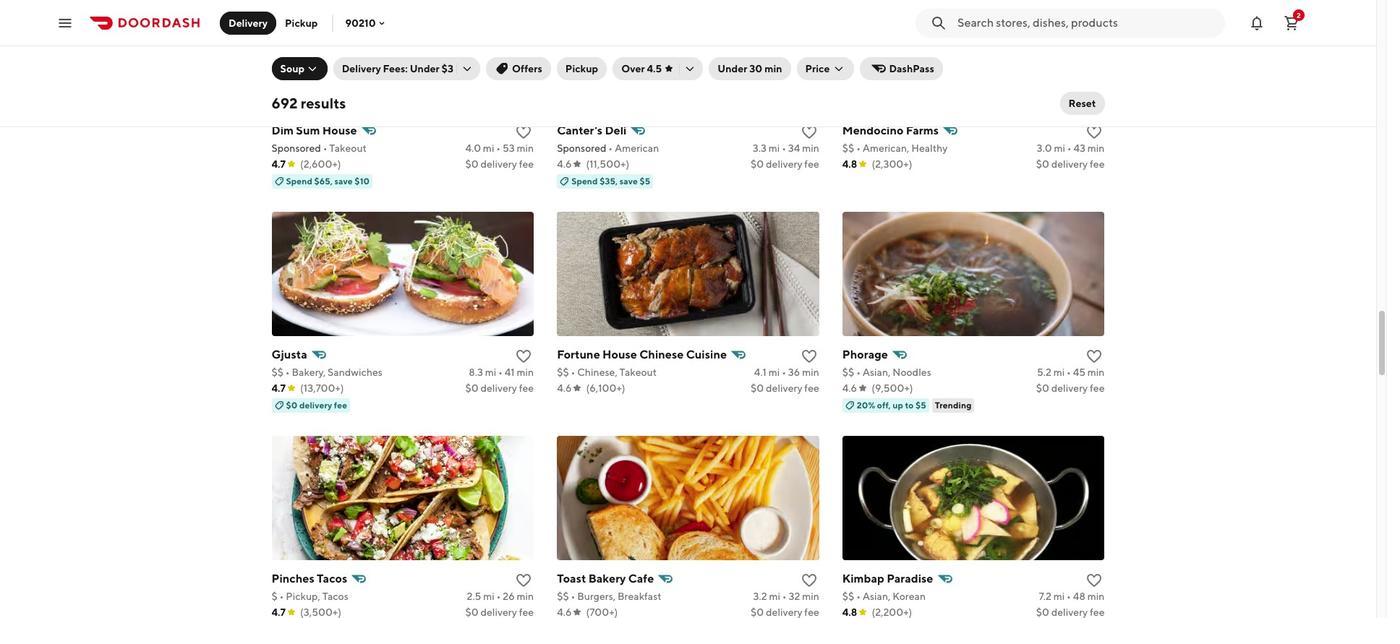 Task type: vqa. For each thing, say whether or not it's contained in the screenshot.


Task type: describe. For each thing, give the bounding box(es) containing it.
spend $35, save $5
[[572, 176, 651, 186]]

mi for canter's deli
[[769, 142, 780, 154]]

$0
[[286, 400, 298, 411]]

$​0 delivery fee for phorage
[[1037, 383, 1105, 394]]

4.0
[[466, 142, 481, 154]]

$65,
[[314, 176, 333, 186]]

$$ for gjusta
[[272, 367, 284, 378]]

32
[[789, 591, 801, 603]]

click to add this store to your saved list image for pinches tacos
[[515, 572, 533, 590]]

90210 button
[[345, 17, 388, 29]]

bakery,
[[292, 367, 326, 378]]

notification bell image
[[1249, 14, 1266, 31]]

gjusta
[[272, 348, 307, 362]]

36
[[789, 367, 801, 378]]

3.2 mi • 32 min
[[754, 591, 820, 603]]

delivery button
[[220, 11, 276, 34]]

3.0
[[1037, 142, 1053, 154]]

min right the 45
[[1088, 367, 1105, 378]]

20% off, up to $5
[[857, 400, 927, 411]]

(2,200+)
[[872, 607, 913, 618]]

(9,500+)
[[872, 383, 914, 394]]

click to add this store to your saved list image for gjusta
[[515, 348, 533, 365]]

canter's
[[557, 123, 603, 137]]

sponsored • american
[[557, 142, 659, 154]]

delivery for dim sum house
[[481, 158, 517, 170]]

open menu image
[[56, 14, 74, 31]]

• right $
[[280, 591, 284, 603]]

$​0 for mendocino farms
[[1037, 158, 1050, 170]]

min right 41
[[517, 367, 534, 378]]

fee down (13,700+)
[[334, 400, 347, 411]]

$$ • american, healthy
[[843, 142, 948, 154]]

min for bakery
[[803, 591, 820, 603]]

(2,300+)
[[872, 158, 913, 170]]

mi for kimbap paradise
[[1054, 591, 1065, 603]]

delivery down (13,700+)
[[300, 400, 332, 411]]

mi for fortune house chinese cuisine
[[769, 367, 780, 378]]

1 vertical spatial house
[[603, 348, 638, 362]]

phorage
[[843, 348, 889, 362]]

sponsored for canter's
[[557, 142, 607, 154]]

• up (11,500+)
[[609, 142, 613, 154]]

3.0 mi • 43 min
[[1037, 142, 1105, 154]]

• left 48
[[1067, 591, 1072, 603]]

delivery fees: under $3
[[342, 63, 454, 75]]

mi for mendocino farms
[[1055, 142, 1066, 154]]

• left 32
[[783, 591, 787, 603]]

4.6 for phorage
[[843, 383, 858, 394]]

price
[[806, 63, 830, 75]]

$0 delivery fee
[[286, 400, 347, 411]]

$​0 delivery fee for kimbap paradise
[[1037, 607, 1105, 618]]

click to add this store to your saved list image for dim sum house
[[515, 123, 533, 141]]

mi for toast bakery cafe
[[770, 591, 781, 603]]

under 30 min button
[[709, 57, 791, 80]]

• down phorage
[[857, 367, 861, 378]]

$$ for phorage
[[843, 367, 855, 378]]

click to add this store to your saved list image for mendocino farms
[[1087, 123, 1104, 141]]

• down kimbap
[[857, 591, 861, 603]]

20%
[[857, 400, 876, 411]]

$$ • asian, noodles
[[843, 367, 932, 378]]

(3,500+)
[[300, 607, 342, 618]]

$$ • bakery, sandwiches
[[272, 367, 383, 378]]

$ • pickup, tacos
[[272, 591, 349, 603]]

1 horizontal spatial takeout
[[620, 367, 657, 378]]

$​0 delivery fee for pinches tacos
[[466, 607, 534, 618]]

asian, for kimbap paradise
[[863, 591, 891, 603]]

26
[[503, 591, 515, 603]]

0 vertical spatial tacos
[[317, 572, 348, 586]]

$$ • burgers, breakfast
[[557, 591, 662, 603]]

sandwiches
[[328, 367, 383, 378]]

$​0 delivery fee for canter's deli
[[751, 158, 820, 170]]

1 under from the left
[[410, 63, 440, 75]]

4.7 for pinches tacos
[[272, 607, 286, 618]]

• left the 45
[[1067, 367, 1072, 378]]

3.3
[[753, 142, 767, 154]]

delivery for delivery
[[229, 17, 268, 29]]

toast
[[557, 572, 586, 586]]

3.2
[[754, 591, 768, 603]]

dashpass button
[[861, 57, 944, 80]]

4.1
[[755, 367, 767, 378]]

healthy
[[912, 142, 948, 154]]

fees:
[[383, 63, 408, 75]]

mi for phorage
[[1054, 367, 1065, 378]]

41
[[505, 367, 515, 378]]

4.7 for dim sum house
[[272, 158, 286, 170]]

delivery for pinches tacos
[[481, 607, 517, 618]]

7.2 mi • 48 min
[[1040, 591, 1105, 603]]

43
[[1074, 142, 1086, 154]]

delivery for mendocino farms
[[1052, 158, 1089, 170]]

click to add this store to your saved list image for toast bakery cafe
[[801, 572, 818, 590]]

0 horizontal spatial pickup button
[[276, 11, 327, 34]]

fortune house chinese cuisine
[[557, 348, 727, 362]]

to
[[906, 400, 914, 411]]

• down fortune at the left bottom of page
[[571, 367, 576, 378]]

pickup,
[[286, 591, 320, 603]]

under inside button
[[718, 63, 748, 75]]

8.3 mi • 41 min
[[469, 367, 534, 378]]

fee for toast bakery cafe
[[805, 607, 820, 618]]

min for deli
[[803, 142, 820, 154]]

fee for gjusta
[[519, 383, 534, 394]]

chinese,
[[578, 367, 618, 378]]

• left 34
[[782, 142, 787, 154]]

4.0 mi • 53 min
[[466, 142, 534, 154]]

spend for dim
[[286, 176, 313, 186]]

kimbap paradise
[[843, 572, 934, 586]]

breakfast
[[618, 591, 662, 603]]

bakery
[[589, 572, 626, 586]]

price button
[[797, 57, 855, 80]]

2
[[1298, 10, 1302, 19]]

spend $65, save $10
[[286, 176, 370, 186]]

0 horizontal spatial house
[[323, 123, 357, 137]]

delivery for delivery fees: under $3
[[342, 63, 381, 75]]

$​0 for canter's deli
[[751, 158, 764, 170]]

trending
[[936, 400, 972, 411]]

sponsored • takeout
[[272, 142, 367, 154]]

dim sum house
[[272, 123, 357, 137]]

$$ for toast bakery cafe
[[557, 591, 569, 603]]

(6,100+)
[[587, 383, 626, 394]]

$$ for kimbap paradise
[[843, 591, 855, 603]]

asian, for phorage
[[863, 367, 891, 378]]

$
[[272, 591, 278, 603]]

4.7 for gjusta
[[272, 383, 286, 394]]

• left 43
[[1068, 142, 1072, 154]]

save for canter's deli
[[620, 176, 638, 186]]

chinese
[[640, 348, 684, 362]]

off,
[[878, 400, 891, 411]]

delivery for fortune house chinese cuisine
[[766, 383, 803, 394]]

$​0 delivery fee for gjusta
[[466, 383, 534, 394]]

mi for pinches tacos
[[484, 591, 495, 603]]



Task type: locate. For each thing, give the bounding box(es) containing it.
2 sponsored from the left
[[557, 142, 607, 154]]

• down toast
[[571, 591, 576, 603]]

mi right '4.1' in the bottom right of the page
[[769, 367, 780, 378]]

$​0 delivery fee for mendocino farms
[[1037, 158, 1105, 170]]

1 vertical spatial pickup
[[566, 63, 599, 75]]

over 4.5
[[622, 63, 662, 75]]

pickup left over
[[566, 63, 599, 75]]

click to add this store to your saved list image up 4.1 mi • 36 min
[[801, 348, 818, 365]]

0 horizontal spatial $5
[[640, 176, 651, 186]]

5.2 mi • 45 min
[[1038, 367, 1105, 378]]

fee for canter's deli
[[805, 158, 820, 170]]

fee
[[519, 158, 534, 170], [805, 158, 820, 170], [1091, 158, 1105, 170], [519, 383, 534, 394], [805, 383, 820, 394], [1091, 383, 1105, 394], [334, 400, 347, 411], [519, 607, 534, 618], [805, 607, 820, 618], [1091, 607, 1105, 618]]

30
[[750, 63, 763, 75]]

delivery inside button
[[229, 17, 268, 29]]

house up sponsored • takeout
[[323, 123, 357, 137]]

4.6 down canter's
[[557, 158, 572, 170]]

$​0 delivery fee down 7.2 mi • 48 min
[[1037, 607, 1105, 618]]

0 vertical spatial delivery
[[229, 17, 268, 29]]

4.6 down fortune at the left bottom of page
[[557, 383, 572, 394]]

4.7 down gjusta
[[272, 383, 286, 394]]

farms
[[907, 123, 939, 137]]

2 vertical spatial 4.7
[[272, 607, 286, 618]]

fee for phorage
[[1091, 383, 1105, 394]]

7.2
[[1040, 591, 1052, 603]]

$$ down toast
[[557, 591, 569, 603]]

delivery down the 2.5 mi • 26 min
[[481, 607, 517, 618]]

asian, down kimbap paradise
[[863, 591, 891, 603]]

$​0 for fortune house chinese cuisine
[[751, 383, 764, 394]]

delivery down 5.2 mi • 45 min
[[1052, 383, 1089, 394]]

0 vertical spatial $5
[[640, 176, 651, 186]]

click to add this store to your saved list image up 4.0 mi • 53 min
[[515, 123, 533, 141]]

1 horizontal spatial house
[[603, 348, 638, 362]]

0 horizontal spatial pickup
[[285, 17, 318, 29]]

$​0 down 8.3
[[466, 383, 479, 394]]

1 horizontal spatial under
[[718, 63, 748, 75]]

min right 48
[[1088, 591, 1105, 603]]

0 horizontal spatial spend
[[286, 176, 313, 186]]

min for farms
[[1088, 142, 1105, 154]]

1 vertical spatial asian,
[[863, 591, 891, 603]]

mi
[[483, 142, 495, 154], [769, 142, 780, 154], [1055, 142, 1066, 154], [485, 367, 497, 378], [769, 367, 780, 378], [1054, 367, 1065, 378], [484, 591, 495, 603], [770, 591, 781, 603], [1054, 591, 1065, 603]]

fee down 5.2 mi • 45 min
[[1091, 383, 1105, 394]]

4.6 down toast
[[557, 607, 572, 618]]

spend
[[286, 176, 313, 186], [572, 176, 598, 186]]

$$ • chinese, takeout
[[557, 367, 657, 378]]

$$ for mendocino farms
[[843, 142, 855, 154]]

deli
[[605, 123, 627, 137]]

$​0 down '4.1' in the bottom right of the page
[[751, 383, 764, 394]]

(11,500+)
[[587, 158, 630, 170]]

spend left $35,
[[572, 176, 598, 186]]

dashpass
[[890, 63, 935, 75]]

results
[[301, 95, 346, 111]]

$5 right to
[[916, 400, 927, 411]]

tacos
[[317, 572, 348, 586], [322, 591, 349, 603]]

0 vertical spatial takeout
[[330, 142, 367, 154]]

$5 down american in the left top of the page
[[640, 176, 651, 186]]

american,
[[863, 142, 910, 154]]

1 4.7 from the top
[[272, 158, 286, 170]]

0 vertical spatial asian,
[[863, 367, 891, 378]]

cafe
[[629, 572, 654, 586]]

4.6 for canter's deli
[[557, 158, 572, 170]]

american
[[615, 142, 659, 154]]

$​0 for pinches tacos
[[466, 607, 479, 618]]

0 horizontal spatial save
[[335, 176, 353, 186]]

3 4.7 from the top
[[272, 607, 286, 618]]

•
[[323, 142, 328, 154], [497, 142, 501, 154], [609, 142, 613, 154], [782, 142, 787, 154], [857, 142, 861, 154], [1068, 142, 1072, 154], [286, 367, 290, 378], [499, 367, 503, 378], [571, 367, 576, 378], [782, 367, 787, 378], [857, 367, 861, 378], [1067, 367, 1072, 378], [280, 591, 284, 603], [497, 591, 501, 603], [571, 591, 576, 603], [783, 591, 787, 603], [857, 591, 861, 603], [1067, 591, 1072, 603]]

4.6 up 20%
[[843, 383, 858, 394]]

$35,
[[600, 176, 618, 186]]

pickup for leftmost pickup button
[[285, 17, 318, 29]]

692 results
[[272, 95, 346, 111]]

fee down 4.1 mi • 36 min
[[805, 383, 820, 394]]

min right 43
[[1088, 142, 1105, 154]]

fee for mendocino farms
[[1091, 158, 1105, 170]]

0 vertical spatial house
[[323, 123, 357, 137]]

click to add this store to your saved list image for fortune house chinese cuisine
[[801, 348, 818, 365]]

min for tacos
[[517, 591, 534, 603]]

1 vertical spatial delivery
[[342, 63, 381, 75]]

min right 32
[[803, 591, 820, 603]]

fortune
[[557, 348, 600, 362]]

burgers,
[[578, 591, 616, 603]]

sponsored for dim
[[272, 142, 321, 154]]

delivery
[[481, 158, 517, 170], [766, 158, 803, 170], [1052, 158, 1089, 170], [481, 383, 517, 394], [766, 383, 803, 394], [1052, 383, 1089, 394], [300, 400, 332, 411], [481, 607, 517, 618], [766, 607, 803, 618], [1052, 607, 1089, 618]]

delivery for phorage
[[1052, 383, 1089, 394]]

4.5
[[647, 63, 662, 75]]

pinches tacos
[[272, 572, 348, 586]]

mi right 5.2
[[1054, 367, 1065, 378]]

1 vertical spatial 4.7
[[272, 383, 286, 394]]

takeout
[[330, 142, 367, 154], [620, 367, 657, 378]]

$​0 down 7.2
[[1037, 607, 1050, 618]]

asian, down phorage
[[863, 367, 891, 378]]

mendocino farms
[[843, 123, 939, 137]]

$​0 delivery fee down 8.3 mi • 41 min at the bottom left of page
[[466, 383, 534, 394]]

over
[[622, 63, 645, 75]]

save
[[335, 176, 353, 186], [620, 176, 638, 186]]

min for house
[[803, 367, 820, 378]]

2 spend from the left
[[572, 176, 598, 186]]

4.8 down mendocino
[[843, 158, 858, 170]]

• down gjusta
[[286, 367, 290, 378]]

soup button
[[272, 57, 328, 80]]

save for dim sum house
[[335, 176, 353, 186]]

delivery down 8.3 mi • 41 min at the bottom left of page
[[481, 383, 517, 394]]

$​0 delivery fee down 4.1 mi • 36 min
[[751, 383, 820, 394]]

fee for dim sum house
[[519, 158, 534, 170]]

$​0 delivery fee for toast bakery cafe
[[751, 607, 820, 618]]

min right 26
[[517, 591, 534, 603]]

toast bakery cafe
[[557, 572, 654, 586]]

$$ down mendocino
[[843, 142, 855, 154]]

save right $35,
[[620, 176, 638, 186]]

$​0 delivery fee down the 3.0 mi • 43 min
[[1037, 158, 1105, 170]]

pickup up the soup button
[[285, 17, 318, 29]]

0 vertical spatial 4.8
[[843, 158, 858, 170]]

click to add this store to your saved list image for kimbap paradise
[[1087, 572, 1104, 590]]

• up the (2,600+)
[[323, 142, 328, 154]]

4.7 down $
[[272, 607, 286, 618]]

5.2
[[1038, 367, 1052, 378]]

pickup
[[285, 17, 318, 29], [566, 63, 599, 75]]

dim
[[272, 123, 294, 137]]

click to add this store to your saved list image for canter's deli
[[801, 123, 818, 141]]

sponsored down sum
[[272, 142, 321, 154]]

delivery
[[229, 17, 268, 29], [342, 63, 381, 75]]

1 spend from the left
[[286, 176, 313, 186]]

sponsored down canter's
[[557, 142, 607, 154]]

48
[[1074, 591, 1086, 603]]

3 items, open order cart image
[[1284, 14, 1301, 31]]

takeout down fortune house chinese cuisine at the bottom of the page
[[620, 367, 657, 378]]

mi right 3.3
[[769, 142, 780, 154]]

4.6
[[557, 158, 572, 170], [557, 383, 572, 394], [843, 383, 858, 394], [557, 607, 572, 618]]

reset button
[[1061, 92, 1105, 115]]

up
[[893, 400, 904, 411]]

53
[[503, 142, 515, 154]]

1 horizontal spatial pickup button
[[557, 57, 607, 80]]

$​0 for kimbap paradise
[[1037, 607, 1050, 618]]

delivery down 4.0 mi • 53 min
[[481, 158, 517, 170]]

tacos up (3,500+)
[[322, 591, 349, 603]]

$​0 for toast bakery cafe
[[751, 607, 764, 618]]

fee down 3.2 mi • 32 min
[[805, 607, 820, 618]]

noodles
[[893, 367, 932, 378]]

offers button
[[486, 57, 551, 80]]

• left the 36
[[782, 367, 787, 378]]

mi right 7.2
[[1054, 591, 1065, 603]]

1 vertical spatial takeout
[[620, 367, 657, 378]]

2 4.8 from the top
[[843, 607, 858, 618]]

1 horizontal spatial $5
[[916, 400, 927, 411]]

canter's deli
[[557, 123, 627, 137]]

(13,700+)
[[300, 383, 344, 394]]

$​0 delivery fee down 4.0 mi • 53 min
[[466, 158, 534, 170]]

(2,600+)
[[300, 158, 341, 170]]

1 4.8 from the top
[[843, 158, 858, 170]]

$3
[[442, 63, 454, 75]]

0 horizontal spatial sponsored
[[272, 142, 321, 154]]

under
[[410, 63, 440, 75], [718, 63, 748, 75]]

delivery down the 3.0 mi • 43 min
[[1052, 158, 1089, 170]]

1 horizontal spatial sponsored
[[557, 142, 607, 154]]

1 asian, from the top
[[863, 367, 891, 378]]

fee for pinches tacos
[[519, 607, 534, 618]]

1 save from the left
[[335, 176, 353, 186]]

min for sum
[[517, 142, 534, 154]]

$​0 down "3.2"
[[751, 607, 764, 618]]

$​0 for gjusta
[[466, 383, 479, 394]]

delivery for kimbap paradise
[[1052, 607, 1089, 618]]

sum
[[296, 123, 320, 137]]

mi for gjusta
[[485, 367, 497, 378]]

fee for kimbap paradise
[[1091, 607, 1105, 618]]

under 30 min
[[718, 63, 783, 75]]

4.7 down dim
[[272, 158, 286, 170]]

click to add this store to your saved list image up the 2.5 mi • 26 min
[[515, 572, 533, 590]]

$​0 down 5.2
[[1037, 383, 1050, 394]]

2.5 mi • 26 min
[[467, 591, 534, 603]]

1 sponsored from the left
[[272, 142, 321, 154]]

fee down 8.3 mi • 41 min at the bottom left of page
[[519, 383, 534, 394]]

pickup button left over
[[557, 57, 607, 80]]

delivery for canter's deli
[[766, 158, 803, 170]]

offers
[[512, 63, 543, 75]]

$​0 delivery fee down 3.3 mi • 34 min on the right top of the page
[[751, 158, 820, 170]]

mi for dim sum house
[[483, 142, 495, 154]]

0 horizontal spatial under
[[410, 63, 440, 75]]

pickup button up the soup button
[[276, 11, 327, 34]]

tacos up $ • pickup, tacos
[[317, 572, 348, 586]]

click to add this store to your saved list image for phorage
[[1087, 348, 1104, 365]]

1 horizontal spatial delivery
[[342, 63, 381, 75]]

house
[[323, 123, 357, 137], [603, 348, 638, 362]]

$​0 down 2.5
[[466, 607, 479, 618]]

mendocino
[[843, 123, 904, 137]]

• down mendocino
[[857, 142, 861, 154]]

4.6 for fortune house chinese cuisine
[[557, 383, 572, 394]]

$​0 delivery fee for dim sum house
[[466, 158, 534, 170]]

8.3
[[469, 367, 483, 378]]

$$ down kimbap
[[843, 591, 855, 603]]

4.8 for mendocino farms
[[843, 158, 858, 170]]

• left "53"
[[497, 142, 501, 154]]

2 under from the left
[[718, 63, 748, 75]]

spend for canter's
[[572, 176, 598, 186]]

click to add this store to your saved list image up the 3.0 mi • 43 min
[[1087, 123, 1104, 141]]

$$ down fortune at the left bottom of page
[[557, 367, 569, 378]]

$$ for fortune house chinese cuisine
[[557, 367, 569, 378]]

fee down 4.0 mi • 53 min
[[519, 158, 534, 170]]

0 horizontal spatial takeout
[[330, 142, 367, 154]]

1 vertical spatial pickup button
[[557, 57, 607, 80]]

0 vertical spatial pickup button
[[276, 11, 327, 34]]

1 vertical spatial 4.8
[[843, 607, 858, 618]]

min inside button
[[765, 63, 783, 75]]

mi right '3.0'
[[1055, 142, 1066, 154]]

$​0 delivery fee for fortune house chinese cuisine
[[751, 383, 820, 394]]

delivery for toast bakery cafe
[[766, 607, 803, 618]]

click to add this store to your saved list image up 7.2 mi • 48 min
[[1087, 572, 1104, 590]]

4.7
[[272, 158, 286, 170], [272, 383, 286, 394], [272, 607, 286, 618]]

click to add this store to your saved list image
[[515, 348, 533, 365], [801, 348, 818, 365], [1087, 348, 1104, 365], [515, 572, 533, 590], [801, 572, 818, 590]]

min right 30
[[765, 63, 783, 75]]

4.8 for kimbap paradise
[[843, 607, 858, 618]]

click to add this store to your saved list image up 8.3 mi • 41 min at the bottom left of page
[[515, 348, 533, 365]]

click to add this store to your saved list image
[[515, 123, 533, 141], [801, 123, 818, 141], [1087, 123, 1104, 141], [1087, 572, 1104, 590]]

asian,
[[863, 367, 891, 378], [863, 591, 891, 603]]

1 vertical spatial tacos
[[322, 591, 349, 603]]

fee down the 3.0 mi • 43 min
[[1091, 158, 1105, 170]]

(700+)
[[587, 607, 618, 618]]

mi right 8.3
[[485, 367, 497, 378]]

4.1 mi • 36 min
[[755, 367, 820, 378]]

34
[[789, 142, 801, 154]]

$$ down gjusta
[[272, 367, 284, 378]]

2 save from the left
[[620, 176, 638, 186]]

1 horizontal spatial pickup
[[566, 63, 599, 75]]

delivery for gjusta
[[481, 383, 517, 394]]

$​0 down 3.3
[[751, 158, 764, 170]]

$​0 for dim sum house
[[466, 158, 479, 170]]

korean
[[893, 591, 926, 603]]

mi right 2.5
[[484, 591, 495, 603]]

2 4.7 from the top
[[272, 383, 286, 394]]

pickup for bottom pickup button
[[566, 63, 599, 75]]

delivery down 4.1 mi • 36 min
[[766, 383, 803, 394]]

fee down 7.2 mi • 48 min
[[1091, 607, 1105, 618]]

cuisine
[[686, 348, 727, 362]]

Store search: begin typing to search for stores available on DoorDash text field
[[958, 15, 1217, 31]]

paradise
[[887, 572, 934, 586]]

fee down the 2.5 mi • 26 min
[[519, 607, 534, 618]]

delivery down 7.2 mi • 48 min
[[1052, 607, 1089, 618]]

4.6 for toast bakery cafe
[[557, 607, 572, 618]]

$10
[[355, 176, 370, 186]]

• left 26
[[497, 591, 501, 603]]

min right 34
[[803, 142, 820, 154]]

soup
[[280, 63, 305, 75]]

2.5
[[467, 591, 482, 603]]

$$ down phorage
[[843, 367, 855, 378]]

$​0 delivery fee down the 2.5 mi • 26 min
[[466, 607, 534, 618]]

fee down 3.3 mi • 34 min on the right top of the page
[[805, 158, 820, 170]]

0 horizontal spatial delivery
[[229, 17, 268, 29]]

1 horizontal spatial save
[[620, 176, 638, 186]]

0 vertical spatial pickup
[[285, 17, 318, 29]]

under left 30
[[718, 63, 748, 75]]

1 vertical spatial $5
[[916, 400, 927, 411]]

click to add this store to your saved list image up 3.2 mi • 32 min
[[801, 572, 818, 590]]

$​0 for phorage
[[1037, 383, 1050, 394]]

2 asian, from the top
[[863, 591, 891, 603]]

1 horizontal spatial spend
[[572, 176, 598, 186]]

3.3 mi • 34 min
[[753, 142, 820, 154]]

fee for fortune house chinese cuisine
[[805, 383, 820, 394]]

min for paradise
[[1088, 591, 1105, 603]]

sponsored
[[272, 142, 321, 154], [557, 142, 607, 154]]

90210
[[345, 17, 376, 29]]

mi right 4.0
[[483, 142, 495, 154]]

• left 41
[[499, 367, 503, 378]]

min right "53"
[[517, 142, 534, 154]]

0 vertical spatial 4.7
[[272, 158, 286, 170]]

45
[[1074, 367, 1086, 378]]



